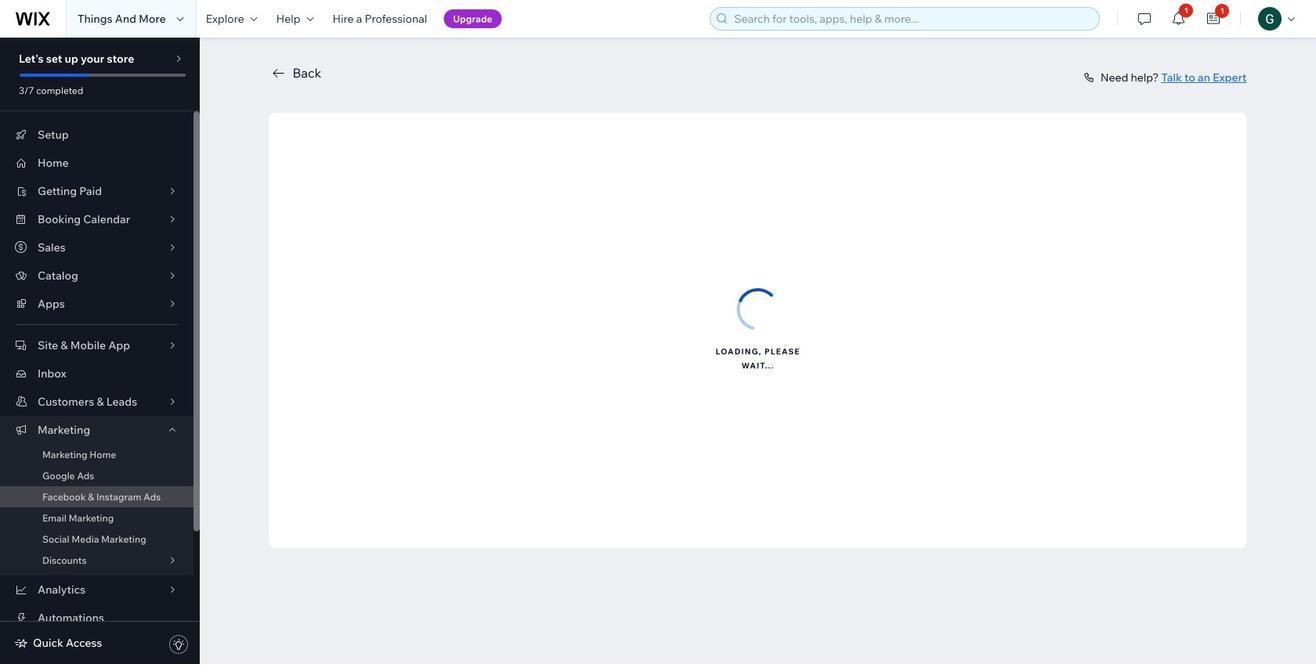 Task type: vqa. For each thing, say whether or not it's contained in the screenshot.
ad goal image at right
yes



Task type: describe. For each thing, give the bounding box(es) containing it.
ad goal image
[[735, 238, 782, 285]]

sidebar element
[[0, 38, 200, 664]]

Search for tools, apps, help & more... field
[[730, 8, 1095, 30]]



